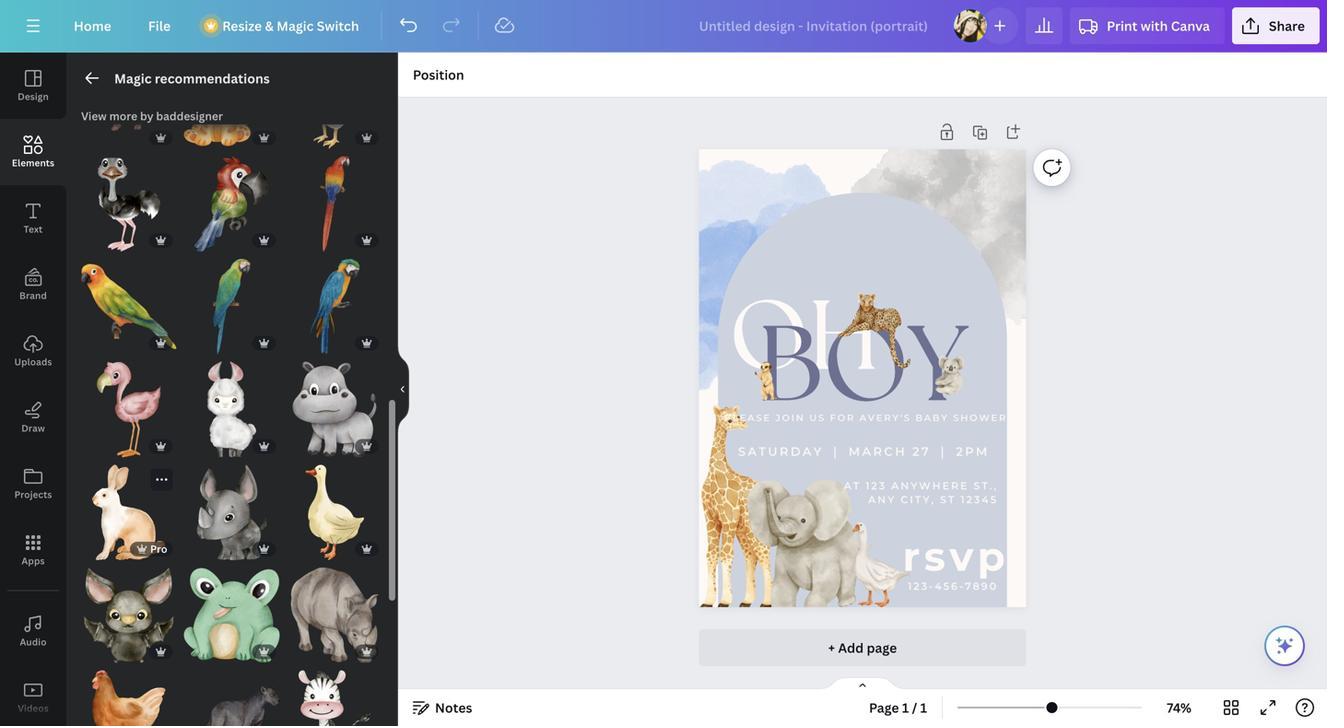 Task type: vqa. For each thing, say whether or not it's contained in the screenshot.
bottom can
no



Task type: locate. For each thing, give the bounding box(es) containing it.
magic right &
[[277, 17, 314, 35]]

resize
[[222, 17, 262, 35]]

watercolor chicken image down switch
[[287, 53, 383, 149]]

with
[[1141, 17, 1169, 35]]

shower
[[954, 412, 1008, 424]]

file
[[148, 17, 171, 35]]

123-
[[908, 581, 935, 592]]

elements
[[12, 157, 55, 169]]

text button
[[0, 185, 66, 252]]

+ add page
[[829, 640, 898, 657]]

&
[[265, 17, 274, 35]]

notes button
[[406, 694, 480, 723]]

view
[[81, 108, 107, 124]]

0 horizontal spatial │
[[830, 444, 844, 459]]

+ add page button
[[700, 630, 1027, 667]]

page
[[867, 640, 898, 657]]

audio button
[[0, 599, 66, 665]]

0 horizontal spatial watercolor chicken image
[[81, 671, 177, 727]]

watercolor flamingo image
[[81, 362, 177, 458]]

uploads
[[14, 356, 52, 368]]

share button
[[1233, 7, 1321, 44]]

videos
[[18, 703, 49, 715]]

1 vertical spatial watercolor bird image
[[81, 259, 177, 355]]

1 horizontal spatial │
[[937, 444, 951, 459]]

│
[[830, 444, 844, 459], [937, 444, 951, 459]]

magic recommendations
[[114, 70, 270, 87]]

home
[[74, 17, 111, 35]]

watercolor rabbit image
[[81, 465, 177, 561]]

at
[[844, 480, 862, 492]]

any
[[869, 494, 897, 506]]

0 horizontal spatial 1
[[903, 700, 910, 717]]

more
[[109, 108, 138, 124]]

watercolor alpaca image
[[184, 362, 280, 458]]

please join us for avery's baby shower
[[725, 412, 1008, 424]]

1 right / on the bottom of the page
[[921, 700, 928, 717]]

watercolor chicken image down watercolor bat image
[[81, 671, 177, 727]]

1 vertical spatial watercolor chicken image
[[81, 671, 177, 727]]

apps button
[[0, 517, 66, 584]]

saturday
[[739, 444, 824, 459]]

join
[[776, 412, 806, 424]]

magic up more
[[114, 70, 152, 87]]

watercolor panther image
[[184, 671, 280, 727]]

group
[[81, 53, 177, 149], [184, 53, 280, 149], [287, 53, 383, 149], [81, 145, 177, 252], [184, 145, 280, 252], [287, 145, 383, 252], [81, 248, 177, 355], [184, 248, 280, 355], [287, 248, 383, 355], [81, 351, 177, 458], [184, 351, 280, 458], [287, 351, 383, 458], [184, 454, 280, 561], [287, 454, 383, 561], [81, 557, 177, 664], [184, 557, 280, 664], [287, 557, 383, 664], [184, 660, 280, 727], [287, 660, 383, 727], [81, 671, 177, 727]]

text
[[24, 223, 43, 236]]

projects
[[14, 489, 52, 501]]

print
[[1108, 17, 1138, 35]]

file button
[[134, 7, 186, 44]]

avery's
[[860, 412, 912, 424]]

1 left / on the bottom of the page
[[903, 700, 910, 717]]

watercolor parrot image
[[184, 156, 280, 252], [184, 259, 280, 355], [287, 259, 383, 355]]

watercolor pig image
[[81, 53, 177, 149]]

watercolor rhinoceros image right pro
[[184, 465, 280, 561]]

│ right "27" at the bottom right of page
[[937, 444, 951, 459]]

share
[[1270, 17, 1306, 35]]

oh
[[730, 281, 880, 392]]

12345
[[961, 494, 999, 506]]

watercolor rhinoceros image
[[184, 465, 280, 561], [287, 568, 383, 664]]

watercolor rhinoceros image up watercolor zebra "image" in the left bottom of the page
[[287, 568, 383, 664]]

0 horizontal spatial magic
[[114, 70, 152, 87]]

1
[[903, 700, 910, 717], [921, 700, 928, 717]]

resize & magic switch
[[222, 17, 359, 35]]

0 vertical spatial watercolor bird image
[[287, 156, 383, 252]]

2 1 from the left
[[921, 700, 928, 717]]

watercolor chicken image
[[287, 53, 383, 149], [81, 671, 177, 727]]

27
[[913, 444, 931, 459]]

Design title text field
[[685, 7, 945, 44]]

watercolor animal tiger image
[[184, 53, 280, 149]]

resize & magic switch button
[[193, 7, 374, 44]]

0 vertical spatial magic
[[277, 17, 314, 35]]

0 horizontal spatial watercolor rhinoceros image
[[184, 465, 280, 561]]

1 horizontal spatial watercolor rhinoceros image
[[287, 568, 383, 664]]

view more by baddesigner
[[81, 108, 223, 124]]

print with canva button
[[1071, 7, 1226, 44]]

videos button
[[0, 665, 66, 727]]

recommendations
[[155, 70, 270, 87]]

st.,
[[974, 480, 999, 492]]

0 vertical spatial watercolor rhinoceros image
[[184, 465, 280, 561]]

2pm
[[957, 444, 990, 459]]

uploads button
[[0, 318, 66, 385]]

1 horizontal spatial 1
[[921, 700, 928, 717]]

baddesigner
[[156, 108, 223, 124]]

1 horizontal spatial watercolor chicken image
[[287, 53, 383, 149]]

magic
[[277, 17, 314, 35], [114, 70, 152, 87]]

0 vertical spatial watercolor chicken image
[[287, 53, 383, 149]]

hide image
[[397, 345, 409, 434]]

watercolor bird image
[[287, 156, 383, 252], [81, 259, 177, 355]]

watercolor animal frog image
[[184, 568, 280, 664]]

1 horizontal spatial magic
[[277, 17, 314, 35]]

draw
[[21, 422, 45, 435]]

│ down for
[[830, 444, 844, 459]]



Task type: describe. For each thing, give the bounding box(es) containing it.
watercolor duck image
[[287, 465, 383, 561]]

us
[[810, 412, 826, 424]]

canva
[[1172, 17, 1211, 35]]

position
[[413, 66, 465, 83]]

+
[[829, 640, 836, 657]]

brand button
[[0, 252, 66, 318]]

pro group
[[81, 465, 177, 561]]

watercolor ostrich image
[[81, 156, 177, 252]]

notes
[[435, 700, 473, 717]]

switch
[[317, 17, 359, 35]]

show pages image
[[819, 677, 907, 692]]

design
[[18, 90, 49, 103]]

123
[[866, 480, 887, 492]]

watercolor zebra image
[[287, 671, 383, 727]]

elements button
[[0, 119, 66, 185]]

1 vertical spatial magic
[[114, 70, 152, 87]]

74%
[[1168, 700, 1192, 717]]

1 │ from the left
[[830, 444, 844, 459]]

for
[[831, 412, 856, 424]]

march
[[849, 444, 907, 459]]

baby
[[916, 412, 950, 424]]

/
[[913, 700, 918, 717]]

watercolor bat image
[[81, 568, 177, 664]]

at 123 anywhere st., any city, st 12345
[[844, 480, 999, 506]]

print with canva
[[1108, 17, 1211, 35]]

canva assistant image
[[1275, 635, 1297, 658]]

home link
[[59, 7, 126, 44]]

7890
[[966, 581, 999, 592]]

magic inside button
[[277, 17, 314, 35]]

draw button
[[0, 385, 66, 451]]

audio
[[20, 636, 47, 649]]

123-456-7890
[[908, 581, 999, 592]]

view more by baddesigner button
[[81, 108, 223, 124]]

design button
[[0, 53, 66, 119]]

1 horizontal spatial watercolor bird image
[[287, 156, 383, 252]]

anywhere
[[892, 480, 970, 492]]

brand
[[19, 290, 47, 302]]

projects button
[[0, 451, 66, 517]]

page
[[870, 700, 900, 717]]

apps
[[22, 555, 45, 568]]

1 vertical spatial watercolor rhinoceros image
[[287, 568, 383, 664]]

boy
[[759, 305, 968, 425]]

side panel tab list
[[0, 53, 66, 727]]

74% button
[[1150, 694, 1210, 723]]

0 horizontal spatial watercolor bird image
[[81, 259, 177, 355]]

add
[[839, 640, 864, 657]]

st
[[941, 494, 957, 506]]

main menu bar
[[0, 0, 1328, 53]]

pro
[[150, 542, 168, 556]]

page 1 / 1
[[870, 700, 928, 717]]

by
[[140, 108, 154, 124]]

please
[[725, 412, 772, 424]]

456-
[[935, 581, 966, 592]]

position button
[[406, 60, 472, 89]]

2 │ from the left
[[937, 444, 951, 459]]

watercolor animal hippo image
[[287, 362, 383, 458]]

saturday │ march 27 │ 2pm
[[739, 444, 990, 459]]

city,
[[901, 494, 936, 506]]

rsvp
[[903, 532, 1010, 581]]

1 1 from the left
[[903, 700, 910, 717]]



